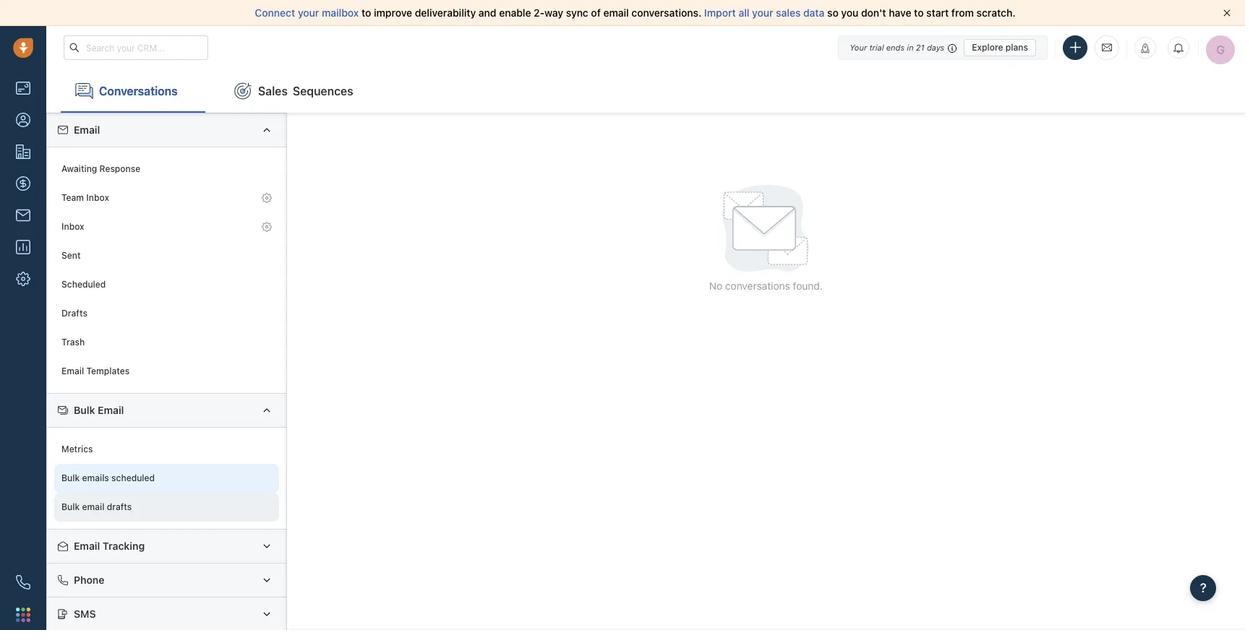 Task type: describe. For each thing, give the bounding box(es) containing it.
1 to from the left
[[362, 7, 371, 19]]

bulk for bulk email
[[74, 404, 95, 417]]

email down templates
[[98, 404, 124, 417]]

conversations.
[[632, 7, 702, 19]]

scheduled
[[111, 473, 155, 484]]

connect your mailbox link
[[255, 7, 362, 19]]

0 vertical spatial inbox
[[86, 193, 109, 204]]

scheduled link
[[54, 271, 279, 300]]

phone
[[74, 574, 105, 587]]

no conversations found.
[[710, 280, 823, 292]]

metrics
[[61, 445, 93, 455]]

sales
[[258, 84, 288, 97]]

sales sequences link
[[220, 69, 368, 113]]

awaiting response link
[[54, 155, 279, 184]]

have
[[889, 7, 912, 19]]

found.
[[793, 280, 823, 292]]

enable
[[499, 7, 531, 19]]

phone element
[[9, 569, 38, 598]]

0 vertical spatial email
[[604, 7, 629, 19]]

all
[[739, 7, 750, 19]]

don't
[[862, 7, 887, 19]]

email for email
[[74, 124, 100, 136]]

scratch.
[[977, 7, 1016, 19]]

awaiting
[[61, 164, 97, 175]]

ends
[[887, 42, 905, 52]]

of
[[591, 7, 601, 19]]

mailbox
[[322, 7, 359, 19]]

you
[[842, 7, 859, 19]]

scheduled
[[61, 280, 106, 290]]

trash
[[61, 337, 85, 348]]

drafts
[[61, 309, 87, 319]]

no
[[710, 280, 723, 292]]

2 to from the left
[[915, 7, 924, 19]]

import
[[705, 7, 736, 19]]

in
[[907, 42, 914, 52]]

1 vertical spatial inbox
[[61, 222, 84, 233]]

email tracking
[[74, 540, 145, 553]]

sales
[[776, 7, 801, 19]]

inbox link
[[54, 213, 279, 242]]

metrics link
[[54, 436, 279, 464]]

improve
[[374, 7, 412, 19]]

close image
[[1224, 9, 1231, 17]]

sent link
[[54, 242, 279, 271]]

email for email templates
[[61, 366, 84, 377]]

2 your from the left
[[753, 7, 774, 19]]



Task type: vqa. For each thing, say whether or not it's contained in the screenshot.
top Inbox
yes



Task type: locate. For each thing, give the bounding box(es) containing it.
bulk up metrics
[[74, 404, 95, 417]]

0 horizontal spatial inbox
[[61, 222, 84, 233]]

plans
[[1006, 42, 1029, 52]]

bulk left 'emails' on the bottom of the page
[[61, 473, 80, 484]]

email down trash
[[61, 366, 84, 377]]

team inbox
[[61, 193, 109, 204]]

templates
[[86, 366, 130, 377]]

to left start
[[915, 7, 924, 19]]

connect
[[255, 7, 295, 19]]

21
[[917, 42, 925, 52]]

days
[[927, 42, 945, 52]]

your trial ends in 21 days
[[850, 42, 945, 52]]

1 horizontal spatial email
[[604, 7, 629, 19]]

1 vertical spatial email
[[82, 502, 104, 513]]

email
[[74, 124, 100, 136], [61, 366, 84, 377], [98, 404, 124, 417], [74, 540, 100, 553]]

tab list containing conversations
[[46, 69, 1246, 113]]

email up phone
[[74, 540, 100, 553]]

tracking
[[103, 540, 145, 553]]

drafts
[[107, 502, 132, 513]]

phone image
[[16, 576, 30, 590]]

email templates
[[61, 366, 130, 377]]

tab list
[[46, 69, 1246, 113]]

email templates link
[[54, 357, 279, 386]]

email inside bulk email drafts link
[[82, 502, 104, 513]]

email image
[[1103, 41, 1113, 54]]

import all your sales data link
[[705, 7, 828, 19]]

1 your from the left
[[298, 7, 319, 19]]

bulk
[[74, 404, 95, 417], [61, 473, 80, 484], [61, 502, 80, 513]]

to
[[362, 7, 371, 19], [915, 7, 924, 19]]

bulk emails scheduled
[[61, 473, 155, 484]]

to right mailbox
[[362, 7, 371, 19]]

email right the of at the top
[[604, 7, 629, 19]]

0 horizontal spatial to
[[362, 7, 371, 19]]

awaiting response
[[61, 164, 141, 175]]

1 vertical spatial bulk
[[61, 473, 80, 484]]

bulk email drafts
[[61, 502, 132, 513]]

inbox right team
[[86, 193, 109, 204]]

email
[[604, 7, 629, 19], [82, 502, 104, 513]]

start
[[927, 7, 949, 19]]

email for email tracking
[[74, 540, 100, 553]]

freshworks switcher image
[[16, 608, 30, 623]]

0 horizontal spatial email
[[82, 502, 104, 513]]

team
[[61, 193, 84, 204]]

2 vertical spatial bulk
[[61, 502, 80, 513]]

sync
[[566, 7, 589, 19]]

sms
[[74, 608, 96, 621]]

connect your mailbox to improve deliverability and enable 2-way sync of email conversations. import all your sales data so you don't have to start from scratch.
[[255, 7, 1016, 19]]

trash link
[[54, 328, 279, 357]]

1 horizontal spatial to
[[915, 7, 924, 19]]

sequences
[[293, 84, 354, 97]]

explore
[[973, 42, 1004, 52]]

bulk inside bulk email drafts link
[[61, 502, 80, 513]]

bulk emails scheduled link
[[54, 464, 279, 493]]

email up awaiting
[[74, 124, 100, 136]]

data
[[804, 7, 825, 19]]

team inbox link
[[54, 184, 279, 213]]

sales sequences
[[258, 84, 354, 97]]

so
[[828, 7, 839, 19]]

conversations link
[[61, 69, 205, 113]]

drafts link
[[54, 300, 279, 328]]

1 horizontal spatial your
[[753, 7, 774, 19]]

bulk for bulk email drafts
[[61, 502, 80, 513]]

trial
[[870, 42, 885, 52]]

and
[[479, 7, 497, 19]]

2-
[[534, 7, 545, 19]]

your left mailbox
[[298, 7, 319, 19]]

your
[[298, 7, 319, 19], [753, 7, 774, 19]]

emails
[[82, 473, 109, 484]]

sent
[[61, 251, 81, 261]]

Search your CRM... text field
[[64, 35, 208, 60]]

your right all at the right of page
[[753, 7, 774, 19]]

conversations
[[99, 84, 178, 97]]

bulk down bulk emails scheduled on the bottom of page
[[61, 502, 80, 513]]

deliverability
[[415, 7, 476, 19]]

0 vertical spatial bulk
[[74, 404, 95, 417]]

bulk inside bulk emails scheduled link
[[61, 473, 80, 484]]

bulk email drafts link
[[54, 493, 279, 522]]

email left drafts
[[82, 502, 104, 513]]

inbox down team
[[61, 222, 84, 233]]

explore plans
[[973, 42, 1029, 52]]

inbox
[[86, 193, 109, 204], [61, 222, 84, 233]]

response
[[100, 164, 141, 175]]

0 horizontal spatial your
[[298, 7, 319, 19]]

bulk for bulk emails scheduled
[[61, 473, 80, 484]]

bulk email
[[74, 404, 124, 417]]

way
[[545, 7, 564, 19]]

conversations
[[726, 280, 791, 292]]

1 horizontal spatial inbox
[[86, 193, 109, 204]]

your
[[850, 42, 868, 52]]

explore plans link
[[965, 39, 1037, 56]]

from
[[952, 7, 975, 19]]



